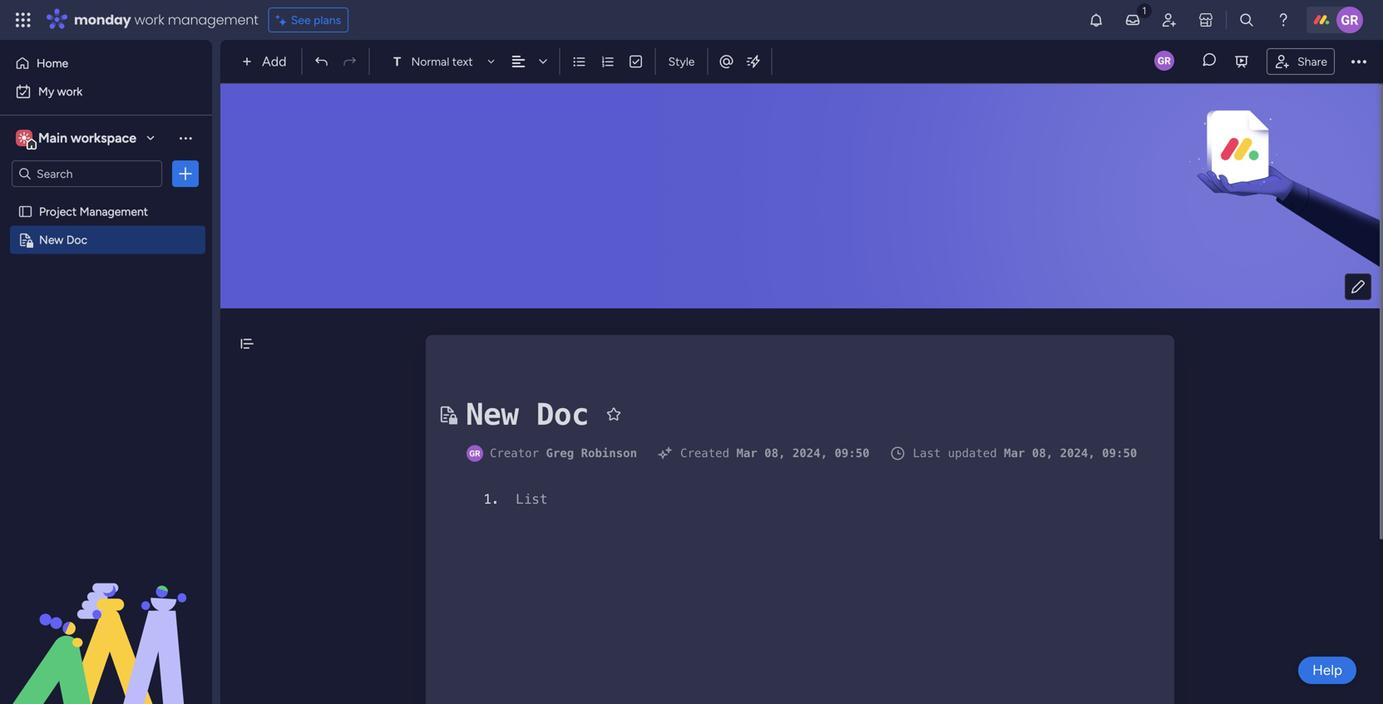 Task type: describe. For each thing, give the bounding box(es) containing it.
work for my
[[57, 84, 82, 99]]

greg robinson image
[[1337, 7, 1364, 33]]

updated
[[948, 447, 997, 460]]

menu image
[[401, 493, 413, 506]]

help button
[[1299, 657, 1357, 685]]

project
[[39, 205, 77, 219]]

home option
[[10, 50, 202, 77]]

list box containing project management
[[0, 194, 212, 479]]

1 mar from the left
[[737, 447, 758, 460]]

select product image
[[15, 12, 32, 28]]

invite members image
[[1161, 12, 1178, 28]]

created
[[681, 447, 730, 460]]

management
[[168, 10, 258, 29]]

1 workspace image from the left
[[16, 129, 32, 147]]

management
[[80, 205, 148, 219]]

normal
[[411, 54, 449, 69]]

options image
[[177, 166, 194, 182]]

search everything image
[[1239, 12, 1255, 28]]

board activity image
[[1155, 51, 1175, 71]]

help image
[[1275, 12, 1292, 28]]

1 horizontal spatial private board image
[[438, 405, 458, 425]]

my work link
[[10, 78, 202, 105]]

add
[[262, 54, 287, 69]]

2 2024, from the left
[[1060, 447, 1095, 460]]

doc inside list box
[[66, 233, 87, 247]]

New Doc field
[[462, 393, 593, 436]]

add button
[[235, 48, 297, 75]]

0 horizontal spatial private board image
[[17, 232, 33, 248]]

workspace selection element
[[16, 128, 139, 150]]

update feed image
[[1125, 12, 1141, 28]]

main
[[38, 130, 67, 146]]

dynamic values image
[[745, 53, 762, 70]]

numbered list image
[[600, 54, 615, 69]]

new doc inside field
[[466, 397, 589, 432]]

home link
[[10, 50, 202, 77]]

last
[[913, 447, 941, 460]]

monday work management
[[74, 10, 258, 29]]

public board image
[[17, 204, 33, 220]]

2 09:50 from the left
[[1102, 447, 1138, 460]]

normal text
[[411, 54, 473, 69]]

add to favorites image
[[606, 406, 622, 423]]

1 2024, from the left
[[793, 447, 828, 460]]

lottie animation image
[[0, 537, 212, 705]]

1 08, from the left
[[765, 447, 786, 460]]

2 08, from the left
[[1032, 447, 1053, 460]]

style button
[[661, 47, 703, 76]]

work for monday
[[134, 10, 164, 29]]

project management
[[39, 205, 148, 219]]



Task type: vqa. For each thing, say whether or not it's contained in the screenshot.


Task type: locate. For each thing, give the bounding box(es) containing it.
0 horizontal spatial mar
[[737, 447, 758, 460]]

2 workspace image from the left
[[18, 129, 30, 147]]

08,
[[765, 447, 786, 460], [1032, 447, 1053, 460]]

new doc down project at the left of page
[[39, 233, 87, 247]]

0 vertical spatial private board image
[[17, 232, 33, 248]]

share button
[[1267, 48, 1335, 75]]

1 horizontal spatial work
[[134, 10, 164, 29]]

option
[[0, 197, 212, 200]]

doc
[[66, 233, 87, 247], [536, 397, 589, 432]]

my
[[38, 84, 54, 99]]

creator
[[490, 447, 539, 460]]

undo ⌘+z image
[[314, 54, 329, 69]]

08, right updated
[[1032, 447, 1053, 460]]

1 horizontal spatial new
[[466, 397, 519, 432]]

2024,
[[793, 447, 828, 460], [1060, 447, 1095, 460]]

1 .
[[484, 492, 500, 507]]

my work
[[38, 84, 82, 99]]

created mar 08, 2024, 09:50
[[681, 447, 870, 460]]

plans
[[314, 13, 341, 27]]

robinson
[[581, 447, 637, 460]]

new down project at the left of page
[[39, 233, 63, 247]]

workspace options image
[[177, 130, 194, 146]]

0 vertical spatial new doc
[[39, 233, 87, 247]]

work inside my work option
[[57, 84, 82, 99]]

1 horizontal spatial new doc
[[466, 397, 589, 432]]

09:50
[[835, 447, 870, 460], [1102, 447, 1138, 460]]

my work option
[[10, 78, 202, 105]]

home
[[37, 56, 68, 70]]

button padding image
[[1350, 279, 1367, 295]]

0 vertical spatial work
[[134, 10, 164, 29]]

1 vertical spatial new doc
[[466, 397, 589, 432]]

2 mar from the left
[[1004, 447, 1025, 460]]

doc inside field
[[536, 397, 589, 432]]

list box
[[0, 194, 212, 479]]

doc down 'project management'
[[66, 233, 87, 247]]

.
[[492, 492, 500, 507]]

1 vertical spatial private board image
[[438, 405, 458, 425]]

private board image down public board image
[[17, 232, 33, 248]]

1 horizontal spatial 09:50
[[1102, 447, 1138, 460]]

1 09:50 from the left
[[835, 447, 870, 460]]

0 horizontal spatial work
[[57, 84, 82, 99]]

new doc up the creator
[[466, 397, 589, 432]]

work right 'my'
[[57, 84, 82, 99]]

0 vertical spatial doc
[[66, 233, 87, 247]]

new doc
[[39, 233, 87, 247], [466, 397, 589, 432]]

bulleted list image
[[572, 54, 587, 69]]

see plans
[[291, 13, 341, 27]]

0 horizontal spatial new doc
[[39, 233, 87, 247]]

new inside list box
[[39, 233, 63, 247]]

see
[[291, 13, 311, 27]]

notifications image
[[1088, 12, 1105, 28]]

1 image
[[1137, 1, 1152, 20]]

see plans button
[[268, 7, 349, 32]]

workspace image
[[16, 129, 32, 147], [18, 129, 30, 147]]

doc up creator greg robinson in the left bottom of the page
[[536, 397, 589, 432]]

work
[[134, 10, 164, 29], [57, 84, 82, 99]]

main workspace
[[38, 130, 136, 146]]

1 vertical spatial doc
[[536, 397, 589, 432]]

0 horizontal spatial 09:50
[[835, 447, 870, 460]]

lottie animation element
[[0, 537, 212, 705]]

mention image
[[718, 53, 735, 70]]

0 horizontal spatial 08,
[[765, 447, 786, 460]]

monday
[[74, 10, 131, 29]]

workspace
[[71, 130, 136, 146]]

v2 ellipsis image
[[1352, 51, 1367, 72]]

0 horizontal spatial 2024,
[[793, 447, 828, 460]]

mar right created
[[737, 447, 758, 460]]

share
[[1298, 54, 1328, 68]]

Search in workspace field
[[35, 164, 139, 183]]

last updated mar 08, 2024, 09:50
[[913, 447, 1138, 460]]

new doc inside list box
[[39, 233, 87, 247]]

0 horizontal spatial doc
[[66, 233, 87, 247]]

text
[[452, 54, 473, 69]]

new inside field
[[466, 397, 519, 432]]

1 horizontal spatial mar
[[1004, 447, 1025, 460]]

0 vertical spatial new
[[39, 233, 63, 247]]

private board image
[[17, 232, 33, 248], [438, 405, 458, 425]]

1
[[484, 492, 492, 507]]

help
[[1313, 662, 1343, 679]]

checklist image
[[628, 54, 643, 69]]

1 horizontal spatial 2024,
[[1060, 447, 1095, 460]]

greg
[[546, 447, 574, 460]]

1 vertical spatial work
[[57, 84, 82, 99]]

creator greg robinson
[[490, 447, 637, 460]]

private board image left new doc field
[[438, 405, 458, 425]]

monday marketplace image
[[1198, 12, 1215, 28]]

1 vertical spatial new
[[466, 397, 519, 432]]

1 horizontal spatial doc
[[536, 397, 589, 432]]

new up the creator
[[466, 397, 519, 432]]

work right monday
[[134, 10, 164, 29]]

08, right created
[[765, 447, 786, 460]]

1 horizontal spatial 08,
[[1032, 447, 1053, 460]]

main workspace button
[[12, 124, 162, 152]]

mar right updated
[[1004, 447, 1025, 460]]

style
[[668, 54, 695, 69]]

mar
[[737, 447, 758, 460], [1004, 447, 1025, 460]]

new
[[39, 233, 63, 247], [466, 397, 519, 432]]

0 horizontal spatial new
[[39, 233, 63, 247]]



